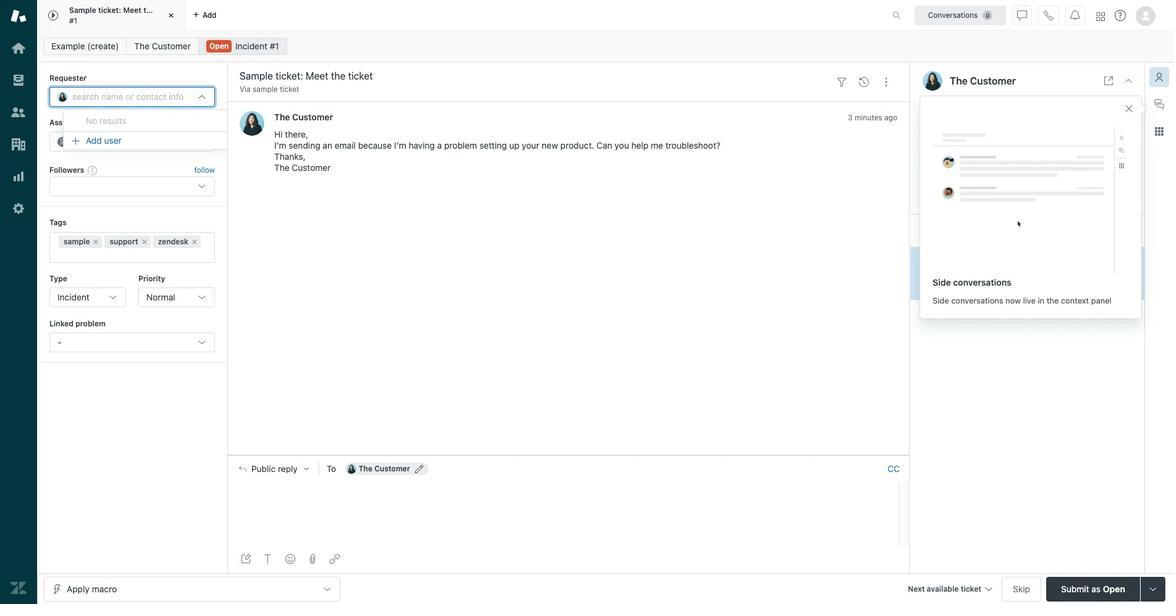 Task type: describe. For each thing, give the bounding box(es) containing it.
(united
[[1012, 144, 1042, 154]]

Subject field
[[237, 69, 829, 83]]

help
[[632, 141, 649, 151]]

0 horizontal spatial problem
[[75, 319, 106, 329]]

user
[[104, 135, 122, 146]]

tabs tab list
[[37, 0, 880, 31]]

est
[[1030, 124, 1045, 134]]

requester element
[[49, 87, 215, 107]]

09:23
[[1004, 124, 1027, 134]]

admin image
[[11, 201, 27, 217]]

incident button
[[49, 288, 126, 308]]

the inside 'sample ticket: meet the ticket #1'
[[144, 6, 155, 15]]

customer up email button
[[971, 75, 1017, 87]]

ticket inside 'sample ticket: meet the ticket #1'
[[157, 6, 178, 15]]

followers element
[[49, 177, 215, 197]]

1 horizontal spatial the
[[1047, 296, 1059, 306]]

email
[[335, 141, 356, 151]]

minutes for 3 minutes ago status open
[[954, 269, 982, 278]]

ago for 3 minutes ago status open
[[984, 269, 997, 278]]

Public reply composer text field
[[234, 483, 895, 508]]

now
[[1006, 296, 1021, 306]]

having
[[409, 141, 435, 151]]

(create)
[[87, 41, 119, 51]]

support
[[110, 237, 138, 246]]

language
[[923, 144, 962, 154]]

it
[[211, 118, 215, 128]]

conversations
[[929, 10, 978, 19]]

the customer up there,
[[274, 112, 333, 123]]

skip
[[1013, 584, 1031, 595]]

2 i'm from the left
[[394, 141, 406, 151]]

to
[[327, 464, 336, 474]]

draft mode image
[[241, 555, 251, 565]]

secondary element
[[37, 34, 1175, 59]]

next available ticket button
[[903, 577, 997, 604]]

as
[[1092, 584, 1101, 595]]

remove image for zendesk
[[191, 238, 198, 246]]

main element
[[0, 0, 37, 605]]

add button
[[185, 0, 224, 30]]

your
[[522, 141, 540, 151]]

customer up there,
[[292, 112, 333, 123]]

3 for 3 minutes ago status open
[[947, 269, 952, 278]]

next available ticket
[[908, 585, 982, 594]]

1 vertical spatial close image
[[1124, 76, 1134, 86]]

the down 'sample ticket: meet the ticket #1'
[[134, 41, 150, 51]]

incident #1
[[235, 41, 279, 51]]

up
[[510, 141, 520, 151]]

Add user notes text field
[[981, 163, 1130, 205]]

submit
[[1062, 584, 1090, 595]]

normal button
[[138, 288, 215, 308]]

get started image
[[11, 40, 27, 56]]

tags
[[49, 218, 67, 228]]

2 vertical spatial open
[[1104, 584, 1126, 595]]

customer inside hi there, i'm sending an email because i'm having a problem setting up your new product. can you help me troubleshoot? thanks, the customer
[[292, 163, 331, 173]]

open inside 3 minutes ago status open
[[973, 282, 992, 291]]

the right user image
[[950, 75, 968, 87]]

priority
[[138, 274, 165, 283]]

status
[[947, 282, 971, 291]]

me
[[651, 141, 663, 151]]

3 minutes ago
[[848, 113, 898, 123]]

conversations for side conversations now live in the context panel
[[952, 296, 1004, 306]]

3 minutes ago status open
[[947, 269, 997, 291]]

conversations button
[[915, 5, 1007, 25]]

sending
[[289, 141, 320, 151]]

requester list box
[[63, 109, 256, 150]]

hide composer image
[[564, 451, 574, 461]]

customers image
[[11, 104, 27, 120]]

example
[[51, 41, 85, 51]]

format text image
[[263, 555, 273, 565]]

local time
[[923, 124, 964, 134]]

minutes for 3 minutes ago
[[855, 113, 883, 123]]

you
[[615, 141, 629, 151]]

linked problem element
[[49, 333, 215, 353]]

notes
[[923, 163, 947, 174]]

type
[[49, 274, 67, 283]]

hi there, i'm sending an email because i'm having a problem setting up your new product. can you help me troubleshoot? thanks, the customer
[[274, 129, 721, 173]]

1 vertical spatial the customer link
[[274, 112, 333, 123]]

customer context image
[[1155, 72, 1165, 82]]

#1 inside 'sample ticket: meet the ticket #1'
[[69, 16, 77, 25]]

example (create)
[[51, 41, 119, 51]]

0 vertical spatial sample
[[253, 85, 278, 94]]

can
[[597, 141, 613, 151]]

remove image
[[92, 238, 100, 246]]

reply
[[278, 465, 298, 474]]

product.
[[561, 141, 595, 151]]

skip button
[[1002, 577, 1042, 602]]

assignee*
[[49, 118, 86, 128]]

via
[[240, 85, 251, 94]]

zendesk support image
[[11, 8, 27, 24]]

apply
[[67, 584, 90, 595]]

user image
[[923, 71, 943, 91]]

zendesk products image
[[1097, 12, 1105, 21]]

tab containing sample ticket: meet the ticket
[[37, 0, 185, 31]]

english
[[981, 144, 1010, 154]]

cc
[[888, 464, 900, 474]]

states)
[[1044, 144, 1073, 154]]

because
[[358, 141, 392, 151]]

1 i'm from the left
[[274, 141, 286, 151]]



Task type: vqa. For each thing, say whether or not it's contained in the screenshot.
"Rob" to the left
no



Task type: locate. For each thing, give the bounding box(es) containing it.
insert emojis image
[[285, 555, 295, 565]]

0 horizontal spatial open
[[209, 41, 229, 51]]

zendesk
[[158, 237, 188, 246]]

1 vertical spatial open
[[973, 282, 992, 291]]

ticket right meet on the left of page
[[157, 6, 178, 15]]

2 horizontal spatial ticket
[[961, 585, 982, 594]]

ticket right via
[[280, 85, 299, 94]]

problem inside hi there, i'm sending an email because i'm having a problem setting up your new product. can you help me troubleshoot? thanks, the customer
[[444, 141, 477, 151]]

the customer link
[[126, 38, 199, 55], [274, 112, 333, 123]]

1 vertical spatial 3
[[947, 269, 952, 278]]

ago inside 3 minutes ago status open
[[984, 269, 997, 278]]

0 vertical spatial close image
[[165, 9, 177, 22]]

1 side from the top
[[933, 277, 951, 288]]

hi
[[274, 129, 283, 140]]

1 horizontal spatial i'm
[[394, 141, 406, 151]]

sample right via
[[253, 85, 278, 94]]

conversations down side conversations
[[952, 296, 1004, 306]]

1 vertical spatial problem
[[75, 319, 106, 329]]

public reply
[[251, 465, 298, 474]]

open inside the secondary element
[[209, 41, 229, 51]]

0 horizontal spatial minutes
[[855, 113, 883, 123]]

incident
[[235, 41, 268, 51], [57, 292, 90, 303]]

conversations for side conversations
[[954, 277, 1012, 288]]

remove image right zendesk
[[191, 238, 198, 246]]

ticket for via sample ticket
[[280, 85, 299, 94]]

3
[[848, 113, 853, 123], [947, 269, 952, 278]]

0 vertical spatial open
[[209, 41, 229, 51]]

1 vertical spatial side
[[933, 296, 950, 306]]

0 horizontal spatial 3 minutes ago text field
[[848, 113, 898, 123]]

0 vertical spatial problem
[[444, 141, 477, 151]]

1 remove image from the left
[[141, 238, 148, 246]]

setting
[[480, 141, 507, 151]]

the customer inside the secondary element
[[134, 41, 191, 51]]

meet
[[123, 6, 142, 15]]

troubleshoot?
[[666, 141, 721, 151]]

ago for 3 minutes ago
[[885, 113, 898, 123]]

1 horizontal spatial problem
[[444, 141, 477, 151]]

0 horizontal spatial incident
[[57, 292, 90, 303]]

displays possible ticket submission types image
[[1149, 585, 1159, 595]]

#1 down sample
[[69, 16, 77, 25]]

submit as open
[[1062, 584, 1126, 595]]

the customer link up there,
[[274, 112, 333, 123]]

edit user image
[[415, 465, 424, 474]]

the customer up mon, in the top right of the page
[[950, 75, 1017, 87]]

incident down type
[[57, 292, 90, 303]]

the customer link inside the secondary element
[[126, 38, 199, 55]]

conversations up now
[[954, 277, 1012, 288]]

apply macro
[[67, 584, 117, 595]]

1 horizontal spatial ticket
[[280, 85, 299, 94]]

add user
[[86, 135, 122, 146]]

0 horizontal spatial #1
[[69, 16, 77, 25]]

sample left remove image at top
[[64, 237, 90, 246]]

zendesk image
[[11, 581, 27, 597]]

info on adding followers image
[[88, 166, 98, 175]]

ticket right available
[[961, 585, 982, 594]]

organizations image
[[11, 137, 27, 153]]

the customer link down meet on the left of page
[[126, 38, 199, 55]]

0 horizontal spatial i'm
[[274, 141, 286, 151]]

close image left add popup button
[[165, 9, 177, 22]]

get help image
[[1115, 10, 1126, 21]]

3 minutes ago text field down events image
[[848, 113, 898, 123]]

1 horizontal spatial close image
[[1124, 76, 1134, 86]]

reporting image
[[11, 169, 27, 185]]

open down add
[[209, 41, 229, 51]]

add link (cmd k) image
[[330, 555, 340, 565]]

incident inside the secondary element
[[235, 41, 268, 51]]

open right as
[[1104, 584, 1126, 595]]

remove image right support
[[141, 238, 148, 246]]

0 vertical spatial incident
[[235, 41, 268, 51]]

follow
[[194, 166, 215, 175]]

0 horizontal spatial the customer link
[[126, 38, 199, 55]]

email button
[[911, 100, 1145, 120]]

1 horizontal spatial 3 minutes ago text field
[[947, 269, 997, 278]]

1 horizontal spatial remove image
[[191, 238, 198, 246]]

sample
[[69, 6, 96, 15]]

0 vertical spatial 3 minutes ago text field
[[848, 113, 898, 123]]

0 horizontal spatial 3
[[848, 113, 853, 123]]

avatar image
[[240, 111, 264, 136]]

available
[[927, 585, 959, 594]]

panel
[[1092, 296, 1112, 306]]

1 vertical spatial conversations
[[952, 296, 1004, 306]]

normal
[[146, 292, 175, 303]]

button displays agent's chat status as invisible. image
[[1018, 10, 1028, 20]]

i'm
[[274, 141, 286, 151], [394, 141, 406, 151]]

followers
[[49, 165, 84, 175]]

add user option
[[63, 132, 256, 150]]

no
[[86, 116, 97, 126]]

problem
[[444, 141, 477, 151], [75, 319, 106, 329]]

an
[[323, 141, 332, 151]]

take it
[[194, 118, 215, 128]]

via sample ticket
[[240, 85, 299, 94]]

Requester field
[[72, 92, 192, 103]]

example (create) button
[[43, 38, 127, 55]]

1 vertical spatial sample
[[64, 237, 90, 246]]

minutes up status
[[954, 269, 982, 278]]

minutes down events image
[[855, 113, 883, 123]]

1 horizontal spatial the customer link
[[274, 112, 333, 123]]

0 horizontal spatial ago
[[885, 113, 898, 123]]

remove image for support
[[141, 238, 148, 246]]

customer@example.com image
[[347, 465, 356, 474]]

1 horizontal spatial minutes
[[954, 269, 982, 278]]

local
[[923, 124, 944, 134]]

mon,
[[981, 124, 1001, 134]]

public reply button
[[228, 457, 319, 483]]

remove image
[[141, 238, 148, 246], [191, 238, 198, 246]]

new
[[542, 141, 558, 151]]

customer inside the secondary element
[[152, 41, 191, 51]]

the up hi
[[274, 112, 290, 123]]

views image
[[11, 72, 27, 88]]

customer left edit user image
[[375, 465, 410, 474]]

filter image
[[837, 77, 847, 87]]

close image inside tab
[[165, 9, 177, 22]]

take it button
[[194, 117, 215, 130]]

customer
[[152, 41, 191, 51], [971, 75, 1017, 87], [292, 112, 333, 123], [292, 163, 331, 173], [375, 465, 410, 474]]

open right status
[[973, 282, 992, 291]]

context
[[1062, 296, 1090, 306]]

the right in
[[1047, 296, 1059, 306]]

1 vertical spatial incident
[[57, 292, 90, 303]]

0 horizontal spatial remove image
[[141, 238, 148, 246]]

1 horizontal spatial #1
[[270, 41, 279, 51]]

0 vertical spatial ago
[[885, 113, 898, 123]]

2 side from the top
[[933, 296, 950, 306]]

linked problem
[[49, 319, 106, 329]]

notifications image
[[1071, 10, 1081, 20]]

1 horizontal spatial 3
[[947, 269, 952, 278]]

there,
[[285, 129, 308, 140]]

add
[[86, 135, 102, 146]]

incident for incident #1
[[235, 41, 268, 51]]

sample ticket: meet the ticket #1
[[69, 6, 178, 25]]

3 inside 3 minutes ago status open
[[947, 269, 952, 278]]

follow button
[[194, 165, 215, 176]]

add attachment image
[[308, 555, 318, 565]]

side conversations now live in the context panel
[[933, 296, 1112, 306]]

the inside hi there, i'm sending an email because i'm having a problem setting up your new product. can you help me troubleshoot? thanks, the customer
[[274, 163, 290, 173]]

ago down ticket actions image
[[885, 113, 898, 123]]

0 horizontal spatial the
[[144, 6, 155, 15]]

1 horizontal spatial open
[[973, 282, 992, 291]]

1 vertical spatial minutes
[[954, 269, 982, 278]]

events image
[[860, 77, 869, 87]]

1 horizontal spatial ago
[[984, 269, 997, 278]]

ticket inside popup button
[[961, 585, 982, 594]]

in
[[1038, 296, 1045, 306]]

-
[[57, 338, 61, 348]]

add
[[203, 10, 217, 19]]

#1 inside the secondary element
[[270, 41, 279, 51]]

close image
[[165, 9, 177, 22], [1124, 76, 1134, 86]]

public
[[251, 465, 276, 474]]

2 vertical spatial ticket
[[961, 585, 982, 594]]

customer down 'sending'
[[292, 163, 331, 173]]

customer down add popup button
[[152, 41, 191, 51]]

incident for incident
[[57, 292, 90, 303]]

the right customer@example.com icon
[[359, 465, 373, 474]]

0 vertical spatial #1
[[69, 16, 77, 25]]

side for side conversations now live in the context panel
[[933, 296, 950, 306]]

2 remove image from the left
[[191, 238, 198, 246]]

0 horizontal spatial close image
[[165, 9, 177, 22]]

0 vertical spatial minutes
[[855, 113, 883, 123]]

the customer down meet on the left of page
[[134, 41, 191, 51]]

open
[[209, 41, 229, 51], [973, 282, 992, 291], [1104, 584, 1126, 595]]

tab
[[37, 0, 185, 31]]

take
[[194, 118, 208, 128]]

the right meet on the left of page
[[144, 6, 155, 15]]

next
[[908, 585, 925, 594]]

email
[[923, 104, 944, 115]]

mon, 09:23 est
[[981, 124, 1045, 134]]

requester
[[49, 74, 87, 83]]

1 vertical spatial 3 minutes ago text field
[[947, 269, 997, 278]]

the
[[134, 41, 150, 51], [950, 75, 968, 87], [274, 112, 290, 123], [274, 163, 290, 173], [359, 465, 373, 474]]

thanks,
[[274, 152, 306, 162]]

incident up via
[[235, 41, 268, 51]]

minutes inside 3 minutes ago status open
[[954, 269, 982, 278]]

0 horizontal spatial ticket
[[157, 6, 178, 15]]

close image right view more details icon
[[1124, 76, 1134, 86]]

macro
[[92, 584, 117, 595]]

problem down incident popup button
[[75, 319, 106, 329]]

live
[[1024, 296, 1036, 306]]

problem right a
[[444, 141, 477, 151]]

#1 up "via sample ticket"
[[270, 41, 279, 51]]

0 vertical spatial ticket
[[157, 6, 178, 15]]

1 vertical spatial ticket
[[280, 85, 299, 94]]

side for side conversations
[[933, 277, 951, 288]]

0 vertical spatial the customer link
[[126, 38, 199, 55]]

3 minutes ago text field up status
[[947, 269, 997, 278]]

side conversations
[[933, 277, 1012, 288]]

time
[[947, 124, 964, 134]]

1 horizontal spatial sample
[[253, 85, 278, 94]]

0 horizontal spatial sample
[[64, 237, 90, 246]]

cc button
[[888, 464, 900, 475]]

the
[[144, 6, 155, 15], [1047, 296, 1059, 306]]

i'm left having
[[394, 141, 406, 151]]

the customer
[[134, 41, 191, 51], [950, 75, 1017, 87], [274, 112, 333, 123], [359, 465, 410, 474]]

ticket:
[[98, 6, 121, 15]]

1 vertical spatial #1
[[270, 41, 279, 51]]

1 horizontal spatial incident
[[235, 41, 268, 51]]

1 vertical spatial the
[[1047, 296, 1059, 306]]

apps image
[[1155, 127, 1165, 137]]

minutes
[[855, 113, 883, 123], [954, 269, 982, 278]]

incident inside popup button
[[57, 292, 90, 303]]

view more details image
[[1104, 76, 1114, 86]]

no results
[[86, 116, 126, 126]]

sample
[[253, 85, 278, 94], [64, 237, 90, 246]]

2 horizontal spatial open
[[1104, 584, 1126, 595]]

ticket for next available ticket
[[961, 585, 982, 594]]

the down thanks,
[[274, 163, 290, 173]]

0 vertical spatial 3
[[848, 113, 853, 123]]

#1
[[69, 16, 77, 25], [270, 41, 279, 51]]

results
[[100, 116, 126, 126]]

ticket actions image
[[882, 77, 892, 87]]

the customer right customer@example.com icon
[[359, 465, 410, 474]]

i'm down hi
[[274, 141, 286, 151]]

3 minutes ago text field
[[848, 113, 898, 123], [947, 269, 997, 278]]

3 for 3 minutes ago
[[848, 113, 853, 123]]

0 vertical spatial the
[[144, 6, 155, 15]]

english (united states)
[[981, 144, 1073, 154]]

0 vertical spatial side
[[933, 277, 951, 288]]

ago up side conversations now live in the context panel
[[984, 269, 997, 278]]

1 vertical spatial ago
[[984, 269, 997, 278]]

0 vertical spatial conversations
[[954, 277, 1012, 288]]

a
[[437, 141, 442, 151]]



